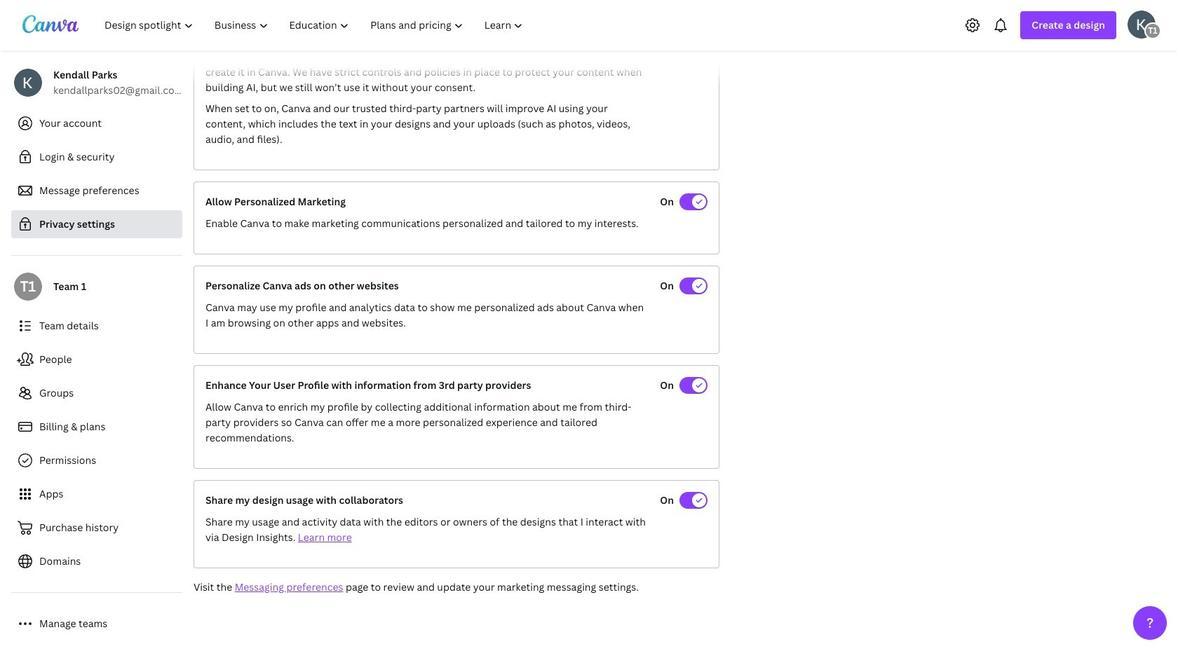 Task type: describe. For each thing, give the bounding box(es) containing it.
1 vertical spatial team 1 element
[[14, 273, 42, 301]]

team 1 image for the right the team 1 element
[[1145, 22, 1162, 39]]



Task type: vqa. For each thing, say whether or not it's contained in the screenshot.
the right and
no



Task type: locate. For each thing, give the bounding box(es) containing it.
top level navigation element
[[95, 11, 536, 39]]

1 horizontal spatial team 1 element
[[1145, 22, 1162, 39]]

team 1 image for bottom the team 1 element
[[14, 273, 42, 301]]

0 horizontal spatial team 1 element
[[14, 273, 42, 301]]

kendall parks image
[[1128, 10, 1156, 38]]

1 vertical spatial team 1 image
[[14, 273, 42, 301]]

team 1 image
[[1145, 22, 1162, 39], [14, 273, 42, 301]]

0 vertical spatial team 1 element
[[1145, 22, 1162, 39]]

1 horizontal spatial team 1 image
[[1145, 22, 1162, 39]]

0 vertical spatial team 1 image
[[1145, 22, 1162, 39]]

team 1 element
[[1145, 22, 1162, 39], [14, 273, 42, 301]]

0 horizontal spatial team 1 image
[[14, 273, 42, 301]]



